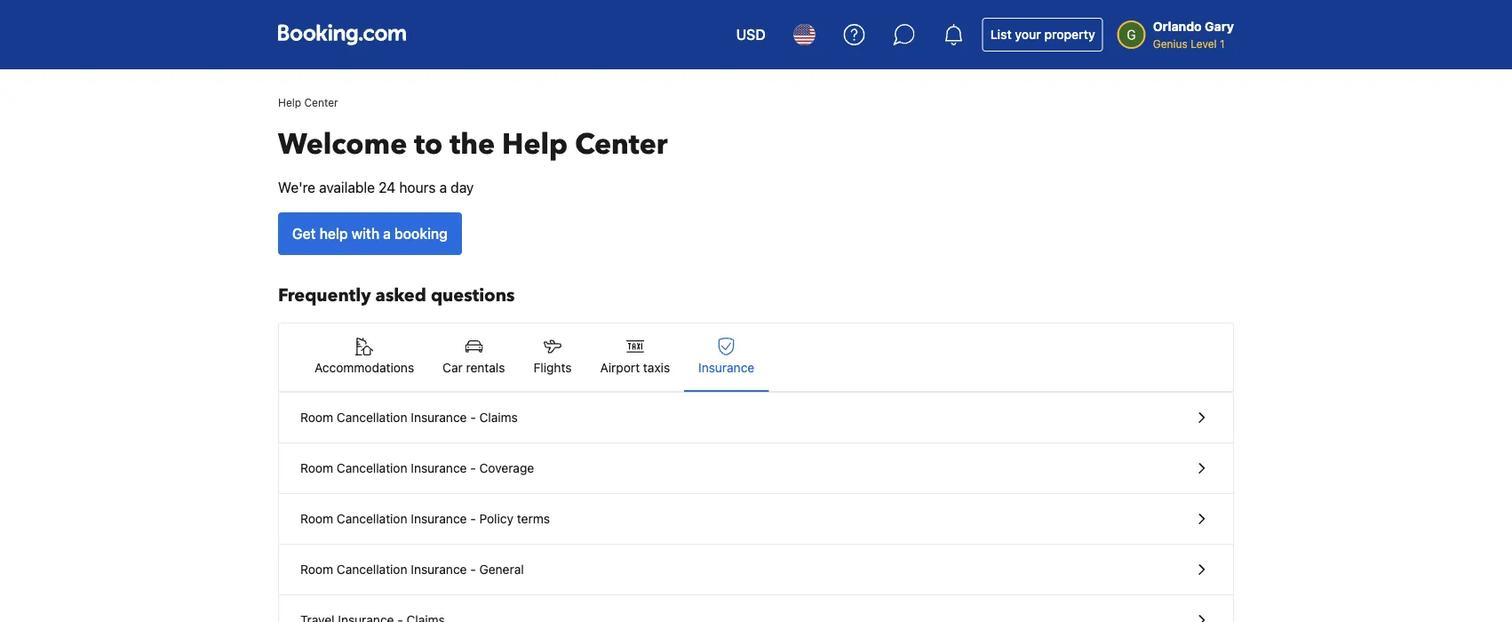 Task type: vqa. For each thing, say whether or not it's contained in the screenshot.
the Who
no



Task type: locate. For each thing, give the bounding box(es) containing it.
- left policy
[[470, 511, 476, 526]]

- for general
[[470, 562, 476, 577]]

room for room cancellation insurance - policy terms
[[300, 511, 333, 526]]

- for coverage
[[470, 461, 476, 475]]

center
[[304, 96, 338, 108], [575, 125, 668, 164]]

- left claims
[[470, 410, 476, 425]]

room cancellation insurance - general
[[300, 562, 524, 577]]

a right the with
[[383, 225, 391, 242]]

welcome
[[278, 125, 407, 164]]

accommodations
[[315, 360, 414, 375]]

the
[[450, 125, 495, 164]]

insurance button
[[684, 323, 769, 391]]

car rentals button
[[428, 323, 519, 391]]

4 room from the top
[[300, 562, 333, 577]]

cancellation for room cancellation insurance - coverage
[[337, 461, 408, 475]]

0 vertical spatial center
[[304, 96, 338, 108]]

help right the
[[502, 125, 568, 164]]

- inside button
[[470, 461, 476, 475]]

claims
[[479, 410, 518, 425]]

cancellation for room cancellation insurance - general
[[337, 562, 408, 577]]

0 horizontal spatial help
[[278, 96, 301, 108]]

2 cancellation from the top
[[337, 461, 408, 475]]

1 - from the top
[[470, 410, 476, 425]]

1 horizontal spatial center
[[575, 125, 668, 164]]

0 horizontal spatial a
[[383, 225, 391, 242]]

help up 'welcome'
[[278, 96, 301, 108]]

4 cancellation from the top
[[337, 562, 408, 577]]

insurance up room cancellation insurance - policy terms
[[411, 461, 467, 475]]

insurance up room cancellation insurance - claims button
[[699, 360, 755, 375]]

1 cancellation from the top
[[337, 410, 408, 425]]

orlando gary genius level 1
[[1153, 19, 1234, 50]]

- left coverage
[[470, 461, 476, 475]]

room cancellation insurance - claims
[[300, 410, 518, 425]]

- left general
[[470, 562, 476, 577]]

insurance for policy
[[411, 511, 467, 526]]

room for room cancellation insurance - claims
[[300, 410, 333, 425]]

1 vertical spatial a
[[383, 225, 391, 242]]

-
[[470, 410, 476, 425], [470, 461, 476, 475], [470, 511, 476, 526], [470, 562, 476, 577]]

room
[[300, 410, 333, 425], [300, 461, 333, 475], [300, 511, 333, 526], [300, 562, 333, 577]]

booking
[[395, 225, 448, 242]]

cancellation inside button
[[337, 562, 408, 577]]

4 - from the top
[[470, 562, 476, 577]]

a
[[439, 179, 447, 196], [383, 225, 391, 242]]

help
[[319, 225, 348, 242]]

help center
[[278, 96, 338, 108]]

cancellation down room cancellation insurance - claims at the left bottom of the page
[[337, 461, 408, 475]]

accommodations button
[[300, 323, 428, 391]]

0 vertical spatial a
[[439, 179, 447, 196]]

room inside button
[[300, 562, 333, 577]]

2 - from the top
[[470, 461, 476, 475]]

insurance inside button
[[411, 461, 467, 475]]

- for policy
[[470, 511, 476, 526]]

airport taxis button
[[586, 323, 684, 391]]

insurance
[[699, 360, 755, 375], [411, 410, 467, 425], [411, 461, 467, 475], [411, 511, 467, 526], [411, 562, 467, 577]]

insurance inside button
[[411, 562, 467, 577]]

cancellation up room cancellation insurance - general
[[337, 511, 408, 526]]

room cancellation insurance - coverage
[[300, 461, 534, 475]]

a left day
[[439, 179, 447, 196]]

hours
[[399, 179, 436, 196]]

cancellation down the accommodations
[[337, 410, 408, 425]]

1 room from the top
[[300, 410, 333, 425]]

cancellation down room cancellation insurance - policy terms
[[337, 562, 408, 577]]

3 room from the top
[[300, 511, 333, 526]]

booking.com online hotel reservations image
[[278, 24, 406, 45]]

tab list
[[279, 323, 1233, 393]]

day
[[451, 179, 474, 196]]

cancellation for room cancellation insurance - claims
[[337, 410, 408, 425]]

room cancellation insurance - claims button
[[279, 393, 1233, 443]]

insurance down room cancellation insurance - coverage
[[411, 511, 467, 526]]

room inside button
[[300, 461, 333, 475]]

list your property
[[991, 27, 1095, 42]]

policy
[[479, 511, 514, 526]]

cancellation for room cancellation insurance - policy terms
[[337, 511, 408, 526]]

room cancellation insurance - policy terms button
[[279, 494, 1233, 545]]

- inside button
[[470, 562, 476, 577]]

1 vertical spatial help
[[502, 125, 568, 164]]

help
[[278, 96, 301, 108], [502, 125, 568, 164]]

1 horizontal spatial help
[[502, 125, 568, 164]]

airport
[[600, 360, 640, 375]]

3 - from the top
[[470, 511, 476, 526]]

insurance down "car"
[[411, 410, 467, 425]]

2 room from the top
[[300, 461, 333, 475]]

gary
[[1205, 19, 1234, 34]]

rentals
[[466, 360, 505, 375]]

welcome to the help center
[[278, 125, 668, 164]]

insurance down room cancellation insurance - policy terms
[[411, 562, 467, 577]]

cancellation inside button
[[337, 461, 408, 475]]

3 cancellation from the top
[[337, 511, 408, 526]]

cancellation
[[337, 410, 408, 425], [337, 461, 408, 475], [337, 511, 408, 526], [337, 562, 408, 577]]

list your property link
[[983, 18, 1103, 52]]



Task type: describe. For each thing, give the bounding box(es) containing it.
insurance for general
[[411, 562, 467, 577]]

tab list containing accommodations
[[279, 323, 1233, 393]]

to
[[414, 125, 443, 164]]

flights
[[534, 360, 572, 375]]

a inside "button"
[[383, 225, 391, 242]]

room cancellation insurance - policy terms
[[300, 511, 550, 526]]

we're available 24 hours a day
[[278, 179, 474, 196]]

usd
[[736, 26, 766, 43]]

1 vertical spatial center
[[575, 125, 668, 164]]

frequently
[[278, 283, 371, 308]]

car rentals
[[443, 360, 505, 375]]

get help with a booking
[[292, 225, 448, 242]]

get
[[292, 225, 316, 242]]

24
[[379, 179, 396, 196]]

room cancellation insurance - general button
[[279, 545, 1233, 595]]

insurance for coverage
[[411, 461, 467, 475]]

room for room cancellation insurance - coverage
[[300, 461, 333, 475]]

flights button
[[519, 323, 586, 391]]

orlando
[[1153, 19, 1202, 34]]

get help with a booking button
[[278, 212, 462, 255]]

general
[[479, 562, 524, 577]]

available
[[319, 179, 375, 196]]

questions
[[431, 283, 515, 308]]

0 vertical spatial help
[[278, 96, 301, 108]]

usd button
[[726, 13, 776, 56]]

genius
[[1153, 37, 1188, 50]]

your
[[1015, 27, 1041, 42]]

list
[[991, 27, 1012, 42]]

insurance for claims
[[411, 410, 467, 425]]

property
[[1045, 27, 1095, 42]]

airport taxis
[[600, 360, 670, 375]]

frequently asked questions
[[278, 283, 515, 308]]

terms
[[517, 511, 550, 526]]

with
[[352, 225, 380, 242]]

room for room cancellation insurance - general
[[300, 562, 333, 577]]

1 horizontal spatial a
[[439, 179, 447, 196]]

car
[[443, 360, 463, 375]]

coverage
[[479, 461, 534, 475]]

room cancellation insurance - coverage button
[[279, 443, 1233, 494]]

taxis
[[643, 360, 670, 375]]

asked
[[375, 283, 426, 308]]

1
[[1220, 37, 1225, 50]]

0 horizontal spatial center
[[304, 96, 338, 108]]

we're
[[278, 179, 315, 196]]

level
[[1191, 37, 1217, 50]]

- for claims
[[470, 410, 476, 425]]



